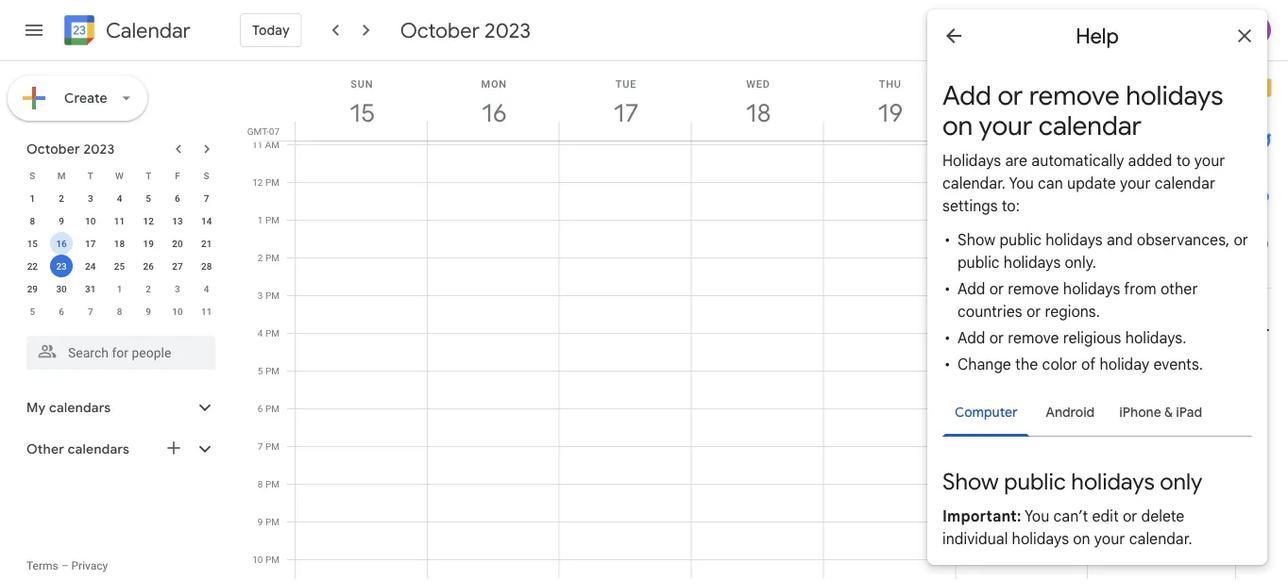 Task type: describe. For each thing, give the bounding box(es) containing it.
privacy
[[71, 560, 108, 573]]

7 for 7 pm
[[258, 441, 263, 452]]

12 pm
[[252, 177, 280, 188]]

27 element
[[166, 255, 189, 278]]

16 cell
[[47, 232, 76, 255]]

19 inside thu 19
[[877, 98, 901, 128]]

18 column header
[[691, 61, 824, 141]]

5 pm
[[258, 366, 280, 377]]

18 inside wed 18
[[745, 98, 769, 128]]

thu
[[879, 78, 902, 90]]

november 11 element
[[195, 300, 218, 323]]

19 element
[[137, 232, 160, 255]]

23, today element
[[50, 255, 73, 278]]

31
[[85, 283, 96, 295]]

4 pm
[[258, 328, 280, 339]]

1 horizontal spatial october
[[400, 17, 480, 43]]

21 element
[[195, 232, 218, 255]]

29 element
[[21, 278, 44, 300]]

17 element
[[79, 232, 102, 255]]

5 for the 'november 5' element
[[30, 306, 35, 317]]

main drawer image
[[23, 19, 45, 42]]

–
[[61, 560, 69, 573]]

30 element
[[50, 278, 73, 300]]

0 horizontal spatial 3
[[88, 193, 93, 204]]

5 for 5 pm
[[258, 366, 263, 377]]

15 inside sun 15
[[348, 98, 373, 128]]

26 element
[[137, 255, 160, 278]]

26
[[143, 261, 154, 272]]

october 2023 grid
[[18, 164, 221, 323]]

november 2 element
[[137, 278, 160, 300]]

1 s from the left
[[30, 170, 35, 181]]

11 am
[[252, 139, 280, 150]]

pm for 8 pm
[[265, 479, 280, 490]]

2 for 2 pm
[[258, 252, 263, 264]]

07
[[269, 126, 280, 137]]

31 element
[[79, 278, 102, 300]]

8 for the november 8 element
[[117, 306, 122, 317]]

my calendars
[[26, 400, 111, 416]]

18 inside row
[[114, 238, 125, 249]]

16 element
[[50, 232, 73, 255]]

29
[[27, 283, 38, 295]]

november 4 element
[[195, 278, 218, 300]]

23 cell
[[47, 255, 76, 278]]

wed
[[746, 78, 770, 90]]

10 for 10 pm
[[252, 554, 263, 566]]

w
[[115, 170, 124, 181]]

pm for 5 pm
[[265, 366, 280, 377]]

15 link
[[340, 92, 383, 135]]

calendar heading
[[102, 17, 191, 44]]

pm for 2 pm
[[265, 252, 280, 264]]

row containing s
[[18, 164, 221, 187]]

calendars for my calendars
[[49, 400, 111, 416]]

0 vertical spatial 6
[[175, 193, 180, 204]]

Search for people text field
[[38, 336, 204, 370]]

my calendars button
[[4, 393, 234, 423]]

9 for november 9 element at the bottom left
[[146, 306, 151, 317]]

17 column header
[[559, 61, 692, 141]]

november 10 element
[[166, 300, 189, 323]]

today
[[252, 22, 290, 38]]

november 9 element
[[137, 300, 160, 323]]

10 element
[[79, 210, 102, 232]]

calendar
[[106, 17, 191, 44]]

pm for 7 pm
[[265, 441, 280, 452]]

19 inside row
[[143, 238, 154, 249]]

2 pm
[[258, 252, 280, 264]]

16 inside cell
[[56, 238, 67, 249]]

17 link
[[604, 92, 648, 135]]

28
[[201, 261, 212, 272]]

19 column header
[[823, 61, 956, 141]]

12 for 12 pm
[[252, 177, 263, 188]]

0 vertical spatial 7
[[204, 193, 209, 204]]

2 s from the left
[[204, 170, 209, 181]]

create
[[64, 90, 108, 106]]

add other calendars image
[[164, 439, 183, 458]]

2 column header from the left
[[1087, 61, 1220, 141]]

1 vertical spatial october 2023
[[26, 141, 115, 157]]

row containing 5
[[18, 300, 221, 323]]

my
[[26, 400, 46, 416]]

privacy link
[[71, 560, 108, 573]]

0 vertical spatial 1
[[30, 193, 35, 204]]

6 pm
[[258, 403, 280, 415]]

12 element
[[137, 210, 160, 232]]

11 for november 11 element on the bottom
[[201, 306, 212, 317]]

10 for november 10 element
[[172, 306, 183, 317]]

0 vertical spatial 4
[[117, 193, 122, 204]]

1 horizontal spatial october 2023
[[400, 17, 531, 43]]

13
[[172, 215, 183, 227]]

25 element
[[108, 255, 131, 278]]

27
[[172, 261, 183, 272]]

november 7 element
[[79, 300, 102, 323]]

sun
[[351, 78, 373, 90]]

6 for november 6 element
[[59, 306, 64, 317]]

16 column header
[[427, 61, 560, 141]]

18 link
[[736, 92, 780, 135]]

1 pm
[[258, 214, 280, 226]]

3 pm
[[258, 290, 280, 301]]

2 t from the left
[[146, 170, 151, 181]]

mon
[[481, 78, 507, 90]]

3 for 3 pm
[[258, 290, 263, 301]]

november 8 element
[[108, 300, 131, 323]]

8 pm
[[258, 479, 280, 490]]

23
[[56, 261, 67, 272]]

15 column header
[[295, 61, 428, 141]]

calendar element
[[60, 11, 191, 53]]

1 t from the left
[[88, 170, 93, 181]]

0 vertical spatial 9
[[59, 215, 64, 227]]



Task type: vqa. For each thing, say whether or not it's contained in the screenshot.
manage
no



Task type: locate. For each thing, give the bounding box(es) containing it.
17
[[612, 98, 637, 128], [85, 238, 96, 249]]

0 vertical spatial 15
[[348, 98, 373, 128]]

2 horizontal spatial 3
[[258, 290, 263, 301]]

2 vertical spatial 9
[[258, 517, 263, 528]]

6 for 6 pm
[[258, 403, 263, 415]]

0 vertical spatial 12
[[252, 177, 263, 188]]

0 horizontal spatial 2
[[59, 193, 64, 204]]

9
[[59, 215, 64, 227], [146, 306, 151, 317], [258, 517, 263, 528]]

0 horizontal spatial 18
[[114, 238, 125, 249]]

3 for november 3 'element'
[[175, 283, 180, 295]]

2 vertical spatial 5
[[258, 366, 263, 377]]

5 up 12 element
[[146, 193, 151, 204]]

0 horizontal spatial 11
[[114, 215, 125, 227]]

20
[[172, 238, 183, 249]]

1 vertical spatial 9
[[146, 306, 151, 317]]

october up 16 column header
[[400, 17, 480, 43]]

10 for 10 element
[[85, 215, 96, 227]]

pm down '2 pm'
[[265, 290, 280, 301]]

1 vertical spatial 5
[[30, 306, 35, 317]]

2 vertical spatial 10
[[252, 554, 263, 566]]

30
[[56, 283, 67, 295]]

t
[[88, 170, 93, 181], [146, 170, 151, 181]]

1 down 12 pm in the top of the page
[[258, 214, 263, 226]]

0 horizontal spatial 5
[[30, 306, 35, 317]]

6 pm from the top
[[265, 366, 280, 377]]

28 element
[[195, 255, 218, 278]]

calendars
[[49, 400, 111, 416], [68, 441, 129, 458]]

pm down "7 pm"
[[265, 479, 280, 490]]

10 pm from the top
[[265, 517, 280, 528]]

11 for 11 am
[[252, 139, 263, 150]]

6 down the f
[[175, 193, 180, 204]]

6 up "7 pm"
[[258, 403, 263, 415]]

8 pm from the top
[[265, 441, 280, 452]]

1 horizontal spatial 18
[[745, 98, 769, 128]]

19
[[877, 98, 901, 128], [143, 238, 154, 249]]

12 for 12
[[143, 215, 154, 227]]

1 row from the top
[[18, 164, 221, 187]]

2
[[59, 193, 64, 204], [258, 252, 263, 264], [146, 283, 151, 295]]

1 pm from the top
[[265, 177, 280, 188]]

3 row from the top
[[18, 210, 221, 232]]

18 element
[[108, 232, 131, 255]]

0 horizontal spatial 4
[[117, 193, 122, 204]]

s
[[30, 170, 35, 181], [204, 170, 209, 181]]

6 down 30 element
[[59, 306, 64, 317]]

9 up 10 pm
[[258, 517, 263, 528]]

2 vertical spatial 11
[[201, 306, 212, 317]]

1 horizontal spatial 1
[[117, 283, 122, 295]]

s right the f
[[204, 170, 209, 181]]

11 for 11 'element'
[[114, 215, 125, 227]]

4 down 28 element
[[204, 283, 209, 295]]

1 vertical spatial 2
[[258, 252, 263, 264]]

gmt-
[[247, 126, 269, 137]]

tue
[[616, 78, 637, 90]]

calendars down my calendars dropdown button
[[68, 441, 129, 458]]

october
[[400, 17, 480, 43], [26, 141, 80, 157]]

15
[[348, 98, 373, 128], [27, 238, 38, 249]]

5 row from the top
[[18, 255, 221, 278]]

other
[[26, 441, 64, 458]]

0 horizontal spatial 19
[[143, 238, 154, 249]]

10 down november 3 'element'
[[172, 306, 183, 317]]

sun 15
[[348, 78, 373, 128]]

1 vertical spatial 19
[[143, 238, 154, 249]]

1 horizontal spatial t
[[146, 170, 151, 181]]

2 horizontal spatial 11
[[252, 139, 263, 150]]

0 vertical spatial 5
[[146, 193, 151, 204]]

3 up november 10 element
[[175, 283, 180, 295]]

3
[[88, 193, 93, 204], [175, 283, 180, 295], [258, 290, 263, 301]]

20 element
[[166, 232, 189, 255]]

2 horizontal spatial 10
[[252, 554, 263, 566]]

18 up 25
[[114, 238, 125, 249]]

1 vertical spatial 15
[[27, 238, 38, 249]]

november 6 element
[[50, 300, 73, 323]]

5 down 4 pm
[[258, 366, 263, 377]]

22 element
[[21, 255, 44, 278]]

19 up 26
[[143, 238, 154, 249]]

14
[[201, 215, 212, 227]]

pm for 10 pm
[[265, 554, 280, 566]]

2 horizontal spatial 2
[[258, 252, 263, 264]]

0 horizontal spatial october 2023
[[26, 141, 115, 157]]

1 vertical spatial 7
[[88, 306, 93, 317]]

column header
[[955, 61, 1088, 141], [1087, 61, 1220, 141]]

november 5 element
[[21, 300, 44, 323]]

11 inside 11 'element'
[[114, 215, 125, 227]]

november 1 element
[[108, 278, 131, 300]]

10 down 9 pm
[[252, 554, 263, 566]]

thu 19
[[877, 78, 902, 128]]

pm for 6 pm
[[265, 403, 280, 415]]

4 up 5 pm
[[258, 328, 263, 339]]

row group containing 1
[[18, 187, 221, 323]]

16
[[480, 98, 505, 128], [56, 238, 67, 249]]

18
[[745, 98, 769, 128], [114, 238, 125, 249]]

4 for november 4 element at the left
[[204, 283, 209, 295]]

12 down 11 am
[[252, 177, 263, 188]]

5 down 29 element
[[30, 306, 35, 317]]

7 pm
[[258, 441, 280, 452]]

1 down 25 element
[[117, 283, 122, 295]]

october 2023
[[400, 17, 531, 43], [26, 141, 115, 157]]

0 vertical spatial 17
[[612, 98, 637, 128]]

21
[[201, 238, 212, 249]]

17 inside row
[[85, 238, 96, 249]]

8 for 8 pm
[[258, 479, 263, 490]]

10 up 17 element
[[85, 215, 96, 227]]

25
[[114, 261, 125, 272]]

17 inside column header
[[612, 98, 637, 128]]

t left the w
[[88, 170, 93, 181]]

grid
[[242, 61, 1236, 581]]

1 vertical spatial 8
[[117, 306, 122, 317]]

pm
[[265, 177, 280, 188], [265, 214, 280, 226], [265, 252, 280, 264], [265, 290, 280, 301], [265, 328, 280, 339], [265, 366, 280, 377], [265, 403, 280, 415], [265, 441, 280, 452], [265, 479, 280, 490], [265, 517, 280, 528], [265, 554, 280, 566]]

row containing 1
[[18, 187, 221, 210]]

0 horizontal spatial 12
[[143, 215, 154, 227]]

11 up "18" element at the top left of page
[[114, 215, 125, 227]]

row
[[18, 164, 221, 187], [18, 187, 221, 210], [18, 210, 221, 232], [18, 232, 221, 255], [18, 255, 221, 278], [18, 278, 221, 300], [18, 300, 221, 323]]

1 up 15 element
[[30, 193, 35, 204]]

row containing 29
[[18, 278, 221, 300]]

3 down '2 pm'
[[258, 290, 263, 301]]

2 vertical spatial 2
[[146, 283, 151, 295]]

1 horizontal spatial 9
[[146, 306, 151, 317]]

7 for the "november 7" element
[[88, 306, 93, 317]]

0 horizontal spatial 16
[[56, 238, 67, 249]]

8 up 15 element
[[30, 215, 35, 227]]

tab list
[[1237, 61, 1288, 528]]

11
[[252, 139, 263, 150], [114, 215, 125, 227], [201, 306, 212, 317]]

0 vertical spatial 2023
[[485, 17, 531, 43]]

24 element
[[79, 255, 102, 278]]

pm up '2 pm'
[[265, 214, 280, 226]]

0 horizontal spatial october
[[26, 141, 80, 157]]

11 down gmt-
[[252, 139, 263, 150]]

1 horizontal spatial 2
[[146, 283, 151, 295]]

4 pm from the top
[[265, 290, 280, 301]]

1 horizontal spatial 7
[[204, 193, 209, 204]]

7
[[204, 193, 209, 204], [88, 306, 93, 317], [258, 441, 263, 452]]

pm for 3 pm
[[265, 290, 280, 301]]

13 element
[[166, 210, 189, 232]]

1 horizontal spatial 8
[[117, 306, 122, 317]]

17 down tue at the top of the page
[[612, 98, 637, 128]]

1 vertical spatial 10
[[172, 306, 183, 317]]

0 horizontal spatial s
[[30, 170, 35, 181]]

2 down 26 element
[[146, 283, 151, 295]]

0 vertical spatial calendars
[[49, 400, 111, 416]]

1 column header from the left
[[955, 61, 1088, 141]]

0 horizontal spatial 10
[[85, 215, 96, 227]]

9 for 9 pm
[[258, 517, 263, 528]]

7 pm from the top
[[265, 403, 280, 415]]

grid containing 15
[[242, 61, 1236, 581]]

2 horizontal spatial 8
[[258, 479, 263, 490]]

17 up 24
[[85, 238, 96, 249]]

8 down november 1 element at the left of the page
[[117, 306, 122, 317]]

pm up "7 pm"
[[265, 403, 280, 415]]

3 up 10 element
[[88, 193, 93, 204]]

1 horizontal spatial 12
[[252, 177, 263, 188]]

row group
[[18, 187, 221, 323]]

october 2023 up the mon
[[400, 17, 531, 43]]

f
[[175, 170, 180, 181]]

11 inside november 11 element
[[201, 306, 212, 317]]

10
[[85, 215, 96, 227], [172, 306, 183, 317], [252, 554, 263, 566]]

calendars inside dropdown button
[[49, 400, 111, 416]]

2 horizontal spatial 6
[[258, 403, 263, 415]]

0 vertical spatial 18
[[745, 98, 769, 128]]

1 horizontal spatial s
[[204, 170, 209, 181]]

15 up 22
[[27, 238, 38, 249]]

6 row from the top
[[18, 278, 221, 300]]

24
[[85, 261, 96, 272]]

pm up 3 pm
[[265, 252, 280, 264]]

pm down 6 pm
[[265, 441, 280, 452]]

15 inside 15 element
[[27, 238, 38, 249]]

0 horizontal spatial 9
[[59, 215, 64, 227]]

11 element
[[108, 210, 131, 232]]

2 horizontal spatial 5
[[258, 366, 263, 377]]

row containing 8
[[18, 210, 221, 232]]

11 pm from the top
[[265, 554, 280, 566]]

1 horizontal spatial 5
[[146, 193, 151, 204]]

16 inside mon 16
[[480, 98, 505, 128]]

0 horizontal spatial 1
[[30, 193, 35, 204]]

15 down the sun
[[348, 98, 373, 128]]

1
[[30, 193, 35, 204], [258, 214, 263, 226], [117, 283, 122, 295]]

7 row from the top
[[18, 300, 221, 323]]

2 row from the top
[[18, 187, 221, 210]]

october 2023 up m
[[26, 141, 115, 157]]

2 horizontal spatial 9
[[258, 517, 263, 528]]

row containing 22
[[18, 255, 221, 278]]

0 vertical spatial 19
[[877, 98, 901, 128]]

22
[[27, 261, 38, 272]]

1 horizontal spatial 19
[[877, 98, 901, 128]]

12 inside row
[[143, 215, 154, 227]]

9 down november 2 element
[[146, 306, 151, 317]]

0 vertical spatial october 2023
[[400, 17, 531, 43]]

3 pm from the top
[[265, 252, 280, 264]]

1 vertical spatial october
[[26, 141, 80, 157]]

2 vertical spatial 4
[[258, 328, 263, 339]]

1 horizontal spatial 17
[[612, 98, 637, 128]]

1 vertical spatial 16
[[56, 238, 67, 249]]

s left m
[[30, 170, 35, 181]]

calendars up the other calendars
[[49, 400, 111, 416]]

0 vertical spatial 11
[[252, 139, 263, 150]]

19 link
[[868, 92, 912, 135]]

2 vertical spatial 1
[[117, 283, 122, 295]]

terms link
[[26, 560, 58, 573]]

t left the f
[[146, 170, 151, 181]]

other calendars
[[26, 441, 129, 458]]

10 pm
[[252, 554, 280, 566]]

11 down november 4 element at the left
[[201, 306, 212, 317]]

5 pm from the top
[[265, 328, 280, 339]]

1 vertical spatial 18
[[114, 238, 125, 249]]

2 horizontal spatial 7
[[258, 441, 263, 452]]

9 pm
[[258, 517, 280, 528]]

gmt-07
[[247, 126, 280, 137]]

4 for 4 pm
[[258, 328, 263, 339]]

7 down 6 pm
[[258, 441, 263, 452]]

m
[[57, 170, 66, 181]]

12
[[252, 177, 263, 188], [143, 215, 154, 227]]

7 down 31 element
[[88, 306, 93, 317]]

1 vertical spatial 1
[[258, 214, 263, 226]]

tue 17
[[612, 78, 637, 128]]

16 link
[[472, 92, 516, 135]]

None search field
[[0, 329, 234, 370]]

8 down "7 pm"
[[258, 479, 263, 490]]

pm for 12 pm
[[265, 177, 280, 188]]

0 horizontal spatial 17
[[85, 238, 96, 249]]

am
[[265, 139, 280, 150]]

2023
[[485, 17, 531, 43], [84, 141, 115, 157]]

1 vertical spatial 17
[[85, 238, 96, 249]]

calendars for other calendars
[[68, 441, 129, 458]]

mon 16
[[480, 78, 507, 128]]

terms
[[26, 560, 58, 573]]

0 horizontal spatial 7
[[88, 306, 93, 317]]

4
[[117, 193, 122, 204], [204, 283, 209, 295], [258, 328, 263, 339]]

16 down the mon
[[480, 98, 505, 128]]

8
[[30, 215, 35, 227], [117, 306, 122, 317], [258, 479, 263, 490]]

1 horizontal spatial 4
[[204, 283, 209, 295]]

16 up 23
[[56, 238, 67, 249]]

1 horizontal spatial 15
[[348, 98, 373, 128]]

calendars inside "dropdown button"
[[68, 441, 129, 458]]

0 horizontal spatial 15
[[27, 238, 38, 249]]

4 up 11 'element'
[[117, 193, 122, 204]]

0 vertical spatial 2
[[59, 193, 64, 204]]

0 horizontal spatial 8
[[30, 215, 35, 227]]

19 down thu
[[877, 98, 901, 128]]

pm down 9 pm
[[265, 554, 280, 566]]

today button
[[240, 8, 302, 53]]

november 3 element
[[166, 278, 189, 300]]

7 up 14 element
[[204, 193, 209, 204]]

1 horizontal spatial 2023
[[485, 17, 531, 43]]

12 up 19 element
[[143, 215, 154, 227]]

1 vertical spatial 11
[[114, 215, 125, 227]]

9 pm from the top
[[265, 479, 280, 490]]

0 vertical spatial 10
[[85, 215, 96, 227]]

1 for november 1 element at the left of the page
[[117, 283, 122, 295]]

1 vertical spatial 6
[[59, 306, 64, 317]]

1 horizontal spatial 16
[[480, 98, 505, 128]]

6
[[175, 193, 180, 204], [59, 306, 64, 317], [258, 403, 263, 415]]

terms – privacy
[[26, 560, 108, 573]]

pm for 4 pm
[[265, 328, 280, 339]]

pm up 5 pm
[[265, 328, 280, 339]]

1 horizontal spatial 3
[[175, 283, 180, 295]]

5
[[146, 193, 151, 204], [30, 306, 35, 317], [258, 366, 263, 377]]

15 element
[[21, 232, 44, 255]]

1 vertical spatial 4
[[204, 283, 209, 295]]

2023 down "create"
[[84, 141, 115, 157]]

1 horizontal spatial 6
[[175, 193, 180, 204]]

0 vertical spatial 16
[[480, 98, 505, 128]]

1 for 1 pm
[[258, 214, 263, 226]]

2 up 3 pm
[[258, 252, 263, 264]]

2 down m
[[59, 193, 64, 204]]

2 vertical spatial 7
[[258, 441, 263, 452]]

14 element
[[195, 210, 218, 232]]

pm down 8 pm
[[265, 517, 280, 528]]

1 horizontal spatial 10
[[172, 306, 183, 317]]

october up m
[[26, 141, 80, 157]]

create button
[[8, 76, 147, 121]]

2 vertical spatial 8
[[258, 479, 263, 490]]

0 horizontal spatial 2023
[[84, 141, 115, 157]]

2 pm from the top
[[265, 214, 280, 226]]

row containing 15
[[18, 232, 221, 255]]

4 row from the top
[[18, 232, 221, 255]]

other calendars button
[[4, 435, 234, 465]]

3 inside 'element'
[[175, 283, 180, 295]]

pm down am
[[265, 177, 280, 188]]

pm for 1 pm
[[265, 214, 280, 226]]

0 vertical spatial october
[[400, 17, 480, 43]]

2 horizontal spatial 1
[[258, 214, 263, 226]]

pm down 4 pm
[[265, 366, 280, 377]]

0 vertical spatial 8
[[30, 215, 35, 227]]

1 vertical spatial 12
[[143, 215, 154, 227]]

wed 18
[[745, 78, 770, 128]]

2023 up the mon
[[485, 17, 531, 43]]

2 for november 2 element
[[146, 283, 151, 295]]

9 up 16 element
[[59, 215, 64, 227]]

2 horizontal spatial 4
[[258, 328, 263, 339]]

18 down wed
[[745, 98, 769, 128]]

pm for 9 pm
[[265, 517, 280, 528]]

1 vertical spatial 2023
[[84, 141, 115, 157]]



